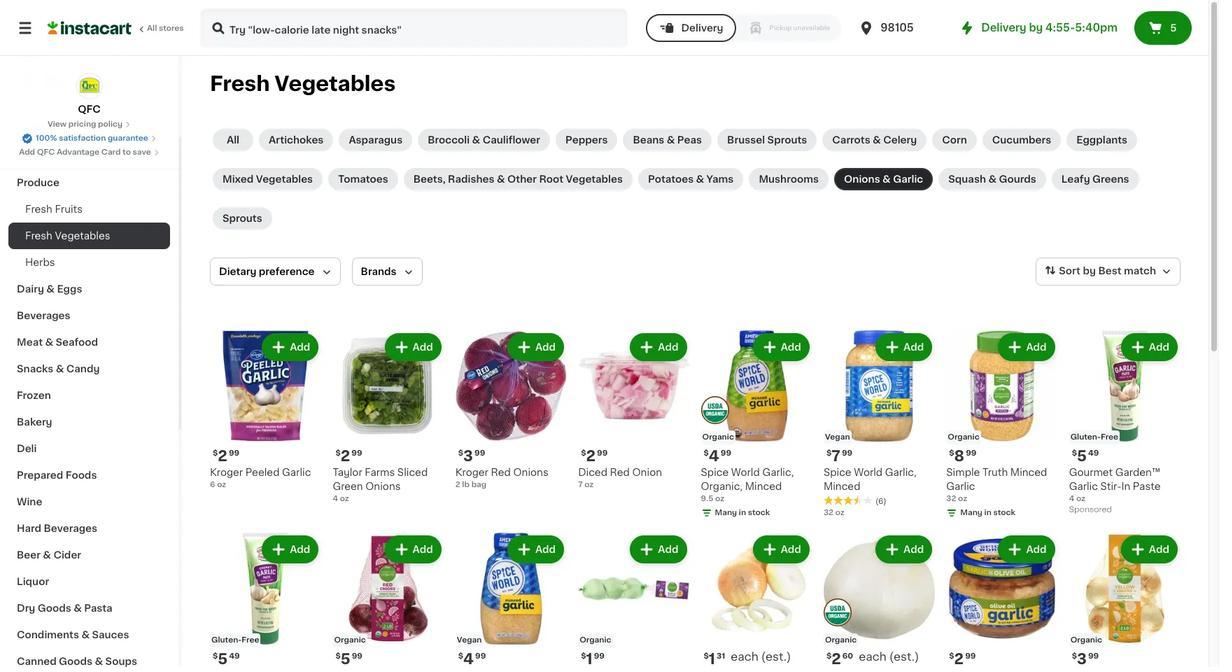Task type: vqa. For each thing, say whether or not it's contained in the screenshot.
Leafy Greens LINK
yes



Task type: locate. For each thing, give the bounding box(es) containing it.
world inside spice world garlic, minced
[[854, 468, 883, 478]]

leafy
[[1062, 174, 1091, 184]]

kroger peeled garlic 6 oz
[[210, 468, 311, 489]]

peppers link
[[556, 129, 618, 151]]

best
[[1099, 266, 1122, 276]]

cider
[[54, 550, 81, 560]]

1 horizontal spatial red
[[610, 468, 630, 478]]

fresh up the all link
[[210, 74, 270, 94]]

dry goods & pasta
[[17, 604, 112, 613]]

kroger up 6
[[210, 468, 243, 478]]

& left candy
[[56, 364, 64, 374]]

0 vertical spatial gluten-
[[1071, 434, 1101, 441]]

many for 4
[[715, 509, 738, 517]]

99 inside $ 1 99
[[594, 652, 605, 660]]

0 vertical spatial by
[[1030, 22, 1044, 33]]

5:40pm
[[1076, 22, 1118, 33]]

garlic down gourmet
[[1070, 482, 1099, 492]]

1 horizontal spatial onions
[[514, 468, 549, 478]]

by right sort
[[1084, 266, 1097, 276]]

0 horizontal spatial many in stock
[[715, 509, 771, 517]]

stock down the simple truth minced garlic 32 oz
[[994, 509, 1016, 517]]

gluten-free
[[1071, 434, 1119, 441], [211, 636, 259, 644]]

1 horizontal spatial in
[[985, 509, 992, 517]]

fresh vegetables down fruits
[[25, 231, 110, 241]]

7 down diced
[[579, 481, 583, 489]]

0 vertical spatial gluten-free
[[1071, 434, 1119, 441]]

1 horizontal spatial $ 5 49
[[1073, 449, 1100, 464]]

asparagus link
[[339, 129, 413, 151]]

0 vertical spatial sprouts
[[768, 135, 808, 145]]

red for 3
[[491, 468, 511, 478]]

2 horizontal spatial minced
[[1011, 468, 1048, 478]]

fresh up herbs
[[25, 231, 52, 241]]

1 horizontal spatial kroger
[[456, 468, 489, 478]]

& for broccoli & cauliflower
[[472, 135, 481, 145]]

1 horizontal spatial (est.)
[[890, 651, 920, 662]]

2 vertical spatial fresh
[[25, 231, 52, 241]]

1 horizontal spatial 32
[[947, 495, 957, 503]]

0 horizontal spatial $ 5 49
[[213, 652, 240, 666]]

1 kroger from the left
[[210, 468, 243, 478]]

0 vertical spatial 32
[[947, 495, 957, 503]]

0 vertical spatial $ 3 99
[[459, 449, 485, 464]]

1 horizontal spatial spice
[[824, 468, 852, 478]]

1 horizontal spatial item badge image
[[824, 599, 852, 627]]

1 horizontal spatial gluten-
[[1071, 434, 1101, 441]]

gluten-
[[1071, 434, 1101, 441], [211, 636, 242, 644]]

kroger for 2
[[210, 468, 243, 478]]

vegan for spice world garlic, minced
[[826, 434, 851, 441]]

fresh
[[210, 74, 270, 94], [25, 204, 52, 214], [25, 231, 52, 241]]

stock
[[748, 509, 771, 517], [994, 509, 1016, 517]]

0 vertical spatial beverages
[[17, 311, 70, 321]]

spice up organic,
[[701, 468, 729, 478]]

minced inside the simple truth minced garlic 32 oz
[[1011, 468, 1048, 478]]

garlic, for spice world garlic, minced
[[886, 468, 917, 478]]

4
[[709, 449, 720, 464], [333, 495, 338, 503], [1070, 495, 1075, 503], [464, 652, 474, 666]]

add
[[19, 148, 35, 156], [290, 342, 310, 352], [413, 342, 433, 352], [536, 342, 556, 352], [658, 342, 679, 352], [781, 342, 802, 352], [904, 342, 925, 352], [1027, 342, 1047, 352], [1150, 342, 1170, 352], [290, 545, 310, 555], [413, 545, 433, 555], [536, 545, 556, 555], [658, 545, 679, 555], [781, 545, 802, 555], [904, 545, 925, 555], [1027, 545, 1047, 555], [1150, 545, 1170, 555]]

frozen
[[17, 391, 51, 401]]

organic for 1
[[580, 636, 612, 644]]

1 vertical spatial onions
[[514, 468, 549, 478]]

1 garlic, from the left
[[763, 468, 794, 478]]

vegetables up artichokes "link" in the left of the page
[[275, 74, 396, 94]]

1 vertical spatial goods
[[59, 657, 93, 667]]

fresh inside 'link'
[[25, 231, 52, 241]]

each (est.)
[[859, 651, 920, 662]]

& for snacks & candy
[[56, 364, 64, 374]]

kroger up 'lb'
[[456, 468, 489, 478]]

$ 1 99
[[581, 652, 605, 666]]

0 vertical spatial vegan
[[826, 434, 851, 441]]

1 inside $ 1 31 each (est.)
[[709, 652, 716, 666]]

kroger inside kroger red onions 2 lb bag
[[456, 468, 489, 478]]

& left peas
[[667, 135, 675, 145]]

minced
[[1011, 468, 1048, 478], [746, 482, 782, 492], [824, 482, 861, 492]]

qfc down 100%
[[37, 148, 55, 156]]

1 in from the left
[[739, 509, 747, 517]]

onion
[[633, 468, 662, 478]]

0 horizontal spatial world
[[732, 468, 760, 478]]

1 spice from the left
[[701, 468, 729, 478]]

(est.) right 31
[[762, 651, 792, 662]]

instacart logo image
[[48, 20, 132, 36]]

by left "4:55-"
[[1030, 22, 1044, 33]]

goods for dry
[[38, 604, 71, 613]]

product group
[[210, 331, 322, 491], [333, 331, 444, 505], [456, 331, 567, 491], [579, 331, 690, 491], [701, 331, 813, 522], [824, 331, 936, 519], [947, 331, 1059, 522], [1070, 331, 1181, 518], [210, 533, 322, 667], [333, 533, 444, 667], [456, 533, 567, 667], [579, 533, 690, 667], [701, 533, 813, 667], [824, 533, 936, 667], [947, 533, 1059, 667], [1070, 533, 1181, 667]]

qfc inside "link"
[[78, 104, 101, 114]]

(est.) inside $ 1 31 each (est.)
[[762, 651, 792, 662]]

0 vertical spatial free
[[1101, 434, 1119, 441]]

9.5
[[701, 495, 714, 503]]

eggplants
[[1077, 135, 1128, 145]]

hard
[[17, 524, 41, 534]]

1 vertical spatial $ 3 99
[[1073, 652, 1100, 666]]

world for minced
[[854, 468, 883, 478]]

world up organic,
[[732, 468, 760, 478]]

$ inside $ 7 99
[[827, 450, 832, 458]]

1 horizontal spatial free
[[1101, 434, 1119, 441]]

many in stock for 4
[[715, 509, 771, 517]]

garlic inside kroger peeled garlic 6 oz
[[282, 468, 311, 478]]

gluten-free for 5
[[211, 636, 259, 644]]

bag
[[472, 481, 487, 489]]

2 world from the left
[[854, 468, 883, 478]]

$ 7 99
[[827, 449, 853, 464]]

prepared foods
[[17, 471, 97, 480]]

vegetables down peppers link at the top of the page
[[566, 174, 623, 184]]

1 horizontal spatial minced
[[824, 482, 861, 492]]

1 vertical spatial $ 5 49
[[213, 652, 240, 666]]

gourmet
[[1070, 468, 1114, 478]]

2 in from the left
[[985, 509, 992, 517]]

1 horizontal spatial by
[[1084, 266, 1097, 276]]

onions down farms
[[366, 482, 401, 492]]

world up (6)
[[854, 468, 883, 478]]

1 vertical spatial free
[[242, 636, 259, 644]]

1 horizontal spatial world
[[854, 468, 883, 478]]

meat
[[17, 338, 43, 347]]

0 horizontal spatial vegan
[[457, 636, 482, 644]]

many
[[715, 509, 738, 517], [961, 509, 983, 517]]

each right 60 in the right bottom of the page
[[859, 651, 887, 662]]

spice world garlic, organic, minced 9.5 oz
[[701, 468, 794, 503]]

2 horizontal spatial onions
[[845, 174, 881, 184]]

2
[[218, 449, 228, 464], [341, 449, 350, 464], [586, 449, 596, 464], [456, 481, 461, 489], [832, 652, 842, 666], [955, 652, 964, 666]]

lists link
[[8, 66, 170, 94]]

spice inside spice world garlic, organic, minced 9.5 oz
[[701, 468, 729, 478]]

1 vertical spatial all
[[227, 135, 240, 145]]

all up mixed
[[227, 135, 240, 145]]

0 vertical spatial item badge image
[[701, 396, 729, 424]]

fresh for produce
[[25, 204, 52, 214]]

all left 'stores' on the top left of page
[[147, 25, 157, 32]]

& left yams
[[696, 174, 705, 184]]

in down the simple truth minced garlic 32 oz
[[985, 509, 992, 517]]

0 horizontal spatial kroger
[[210, 468, 243, 478]]

canned goods & soups link
[[8, 648, 170, 667]]

1 (est.) from the left
[[762, 651, 792, 662]]

onions
[[845, 174, 881, 184], [514, 468, 549, 478], [366, 482, 401, 492]]

garlic, inside spice world garlic, minced
[[886, 468, 917, 478]]

snacks
[[17, 364, 53, 374]]

item badge image
[[701, 396, 729, 424], [824, 599, 852, 627]]

delivery by 4:55-5:40pm link
[[960, 20, 1118, 36]]

1 horizontal spatial 1
[[709, 652, 716, 666]]

1 horizontal spatial stock
[[994, 509, 1016, 517]]

1 vertical spatial gluten-
[[211, 636, 242, 644]]

in down spice world garlic, organic, minced 9.5 oz
[[739, 509, 747, 517]]

fresh vegetables up artichokes "link" in the left of the page
[[210, 74, 396, 94]]

$ 2 99 for kroger
[[213, 449, 240, 464]]

broccoli & cauliflower
[[428, 135, 541, 145]]

goods down condiments & sauces at the bottom left of page
[[59, 657, 93, 667]]

minced up 32 oz
[[824, 482, 861, 492]]

1 vertical spatial 3
[[1078, 652, 1087, 666]]

$ inside $ 1 99
[[581, 652, 586, 660]]

0 vertical spatial goods
[[38, 604, 71, 613]]

vegetables down artichokes
[[256, 174, 313, 184]]

1 vertical spatial $ 4 99
[[459, 652, 486, 666]]

spice inside spice world garlic, minced
[[824, 468, 852, 478]]

oz down simple
[[959, 495, 968, 503]]

1 horizontal spatial sprouts
[[768, 135, 808, 145]]

spice
[[701, 468, 729, 478], [824, 468, 852, 478]]

2 garlic, from the left
[[886, 468, 917, 478]]

garlic inside "gourmet garden™ garlic stir-in paste 4 oz"
[[1070, 482, 1099, 492]]

red inside the diced red onion 7 oz
[[610, 468, 630, 478]]

spice down $ 7 99
[[824, 468, 852, 478]]

1 horizontal spatial gluten-free
[[1071, 434, 1119, 441]]

gourmet garden™ garlic stir-in paste 4 oz
[[1070, 468, 1161, 503]]

add button
[[263, 335, 317, 360], [386, 335, 440, 360], [509, 335, 563, 360], [632, 335, 686, 360], [755, 335, 809, 360], [877, 335, 932, 360], [1000, 335, 1054, 360], [1123, 335, 1177, 360], [263, 537, 317, 563], [386, 537, 440, 563], [509, 537, 563, 563], [632, 537, 686, 563], [755, 537, 809, 563], [877, 537, 932, 563], [1000, 537, 1054, 563], [1123, 537, 1177, 563]]

2 spice from the left
[[824, 468, 852, 478]]

1 horizontal spatial 3
[[1078, 652, 1087, 666]]

1 horizontal spatial $ 4 99
[[704, 449, 732, 464]]

qfc logo image
[[76, 73, 103, 99]]

carrots & celery
[[833, 135, 918, 145]]

oz down spice world garlic, minced
[[836, 509, 845, 517]]

32 inside the simple truth minced garlic 32 oz
[[947, 495, 957, 503]]

1 each from the left
[[731, 651, 759, 662]]

beer
[[17, 550, 41, 560]]

world inside spice world garlic, organic, minced 9.5 oz
[[732, 468, 760, 478]]

99 inside $ 7 99
[[842, 450, 853, 458]]

1 for $ 1 31 each (est.)
[[709, 652, 716, 666]]

fresh down produce
[[25, 204, 52, 214]]

$ 2 99
[[213, 449, 240, 464], [336, 449, 362, 464], [581, 449, 608, 464], [950, 652, 976, 666]]

kroger inside kroger peeled garlic 6 oz
[[210, 468, 243, 478]]

stock down spice world garlic, organic, minced 9.5 oz
[[748, 509, 771, 517]]

& left eggs
[[46, 284, 55, 294]]

brands
[[361, 267, 397, 277]]

thanksgiving link
[[8, 143, 170, 169]]

1 stock from the left
[[748, 509, 771, 517]]

many in stock down the simple truth minced garlic 32 oz
[[961, 509, 1016, 517]]

beets,
[[414, 174, 446, 184]]

1 vertical spatial sprouts
[[223, 214, 262, 223]]

(est.) right 60 in the right bottom of the page
[[890, 651, 920, 662]]

oz down diced
[[585, 481, 594, 489]]

& for beans & peas
[[667, 135, 675, 145]]

qfc up 'view pricing policy' link
[[78, 104, 101, 114]]

1 horizontal spatial each
[[859, 651, 887, 662]]

& right meat
[[45, 338, 53, 347]]

7 up spice world garlic, minced
[[832, 449, 841, 464]]

& for dairy & eggs
[[46, 284, 55, 294]]

0 horizontal spatial in
[[739, 509, 747, 517]]

farms
[[365, 468, 395, 478]]

0 horizontal spatial many
[[715, 509, 738, 517]]

1 horizontal spatial fresh vegetables
[[210, 74, 396, 94]]

sprouts
[[768, 135, 808, 145], [223, 214, 262, 223]]

1 vertical spatial 7
[[579, 481, 583, 489]]

0 horizontal spatial $ 3 99
[[459, 449, 485, 464]]

0 horizontal spatial spice
[[701, 468, 729, 478]]

0 horizontal spatial gluten-free
[[211, 636, 259, 644]]

vegan for 4
[[457, 636, 482, 644]]

minced right organic,
[[746, 482, 782, 492]]

100% satisfaction guarantee button
[[22, 130, 157, 144]]

& left 'celery'
[[873, 135, 881, 145]]

0 horizontal spatial 1
[[586, 652, 593, 666]]

sort by
[[1060, 266, 1097, 276]]

0 horizontal spatial $ 4 99
[[459, 652, 486, 666]]

32 down simple
[[947, 495, 957, 503]]

delivery inside button
[[682, 23, 724, 33]]

1 horizontal spatial 7
[[832, 449, 841, 464]]

onions inside onions & garlic link
[[845, 174, 881, 184]]

eggplants link
[[1067, 129, 1138, 151]]

organic for 5
[[334, 636, 366, 644]]

garlic down 'celery'
[[894, 174, 924, 184]]

0 vertical spatial fresh vegetables
[[210, 74, 396, 94]]

in
[[1122, 482, 1131, 492]]

garlic, inside spice world garlic, organic, minced 9.5 oz
[[763, 468, 794, 478]]

oz down green
[[340, 495, 349, 503]]

onions & garlic link
[[835, 168, 934, 190]]

0 horizontal spatial 3
[[464, 449, 473, 464]]

1 vertical spatial gluten-free
[[211, 636, 259, 644]]

1 many from the left
[[715, 509, 738, 517]]

buy it again
[[39, 47, 98, 57]]

0 horizontal spatial stock
[[748, 509, 771, 517]]

(est.)
[[762, 651, 792, 662], [890, 651, 920, 662]]

many in stock down spice world garlic, organic, minced 9.5 oz
[[715, 509, 771, 517]]

1 horizontal spatial $ 3 99
[[1073, 652, 1100, 666]]

1 vertical spatial 32
[[824, 509, 834, 517]]

0 vertical spatial onions
[[845, 174, 881, 184]]

& right broccoli
[[472, 135, 481, 145]]

0 horizontal spatial red
[[491, 468, 511, 478]]

1 horizontal spatial many
[[961, 509, 983, 517]]

onions left diced
[[514, 468, 549, 478]]

None search field
[[200, 8, 628, 48]]

sprouts up mushrooms link
[[768, 135, 808, 145]]

brussel sprouts link
[[718, 129, 817, 151]]

1 horizontal spatial vegan
[[826, 434, 851, 441]]

2 (est.) from the left
[[890, 651, 920, 662]]

minced right truth
[[1011, 468, 1048, 478]]

garlic right peeled
[[282, 468, 311, 478]]

$ 5 49
[[1073, 449, 1100, 464], [213, 652, 240, 666]]

oz up 'sponsored badge' image
[[1077, 495, 1086, 503]]

free for 5
[[242, 636, 259, 644]]

onions down carrots at the top right
[[845, 174, 881, 184]]

sponsored badge image
[[1070, 506, 1112, 514]]

garlic down simple
[[947, 482, 976, 492]]

& down carrots & celery link
[[883, 174, 891, 184]]

all
[[147, 25, 157, 32], [227, 135, 240, 145]]

1 horizontal spatial qfc
[[78, 104, 101, 114]]

sort
[[1060, 266, 1081, 276]]

$1.31 each (estimated) element
[[701, 650, 813, 667]]

carrots
[[833, 135, 871, 145]]

stock for 8
[[994, 509, 1016, 517]]

0 horizontal spatial item badge image
[[701, 396, 729, 424]]

fresh vegetables
[[210, 74, 396, 94], [25, 231, 110, 241]]

1 horizontal spatial delivery
[[982, 22, 1027, 33]]

2 1 from the left
[[709, 652, 716, 666]]

32 down spice world garlic, minced
[[824, 509, 834, 517]]

2 red from the left
[[610, 468, 630, 478]]

cucumbers
[[993, 135, 1052, 145]]

0 vertical spatial $ 5 49
[[1073, 449, 1100, 464]]

oz inside taylor farms sliced green onions 4 oz
[[340, 495, 349, 503]]

each right 31
[[731, 651, 759, 662]]

kroger for 3
[[456, 468, 489, 478]]

0 horizontal spatial free
[[242, 636, 259, 644]]

49
[[1089, 450, 1100, 458], [229, 652, 240, 660]]

1 vertical spatial fresh vegetables
[[25, 231, 110, 241]]

& left pasta
[[74, 604, 82, 613]]

radishes
[[448, 174, 495, 184]]

0 horizontal spatial each
[[731, 651, 759, 662]]

1 vertical spatial item badge image
[[824, 599, 852, 627]]

beets, radishes & other root vegetables
[[414, 174, 623, 184]]

& right beer
[[43, 550, 51, 560]]

1 vertical spatial by
[[1084, 266, 1097, 276]]

1 horizontal spatial many in stock
[[961, 509, 1016, 517]]

red inside kroger red onions 2 lb bag
[[491, 468, 511, 478]]

beverages up cider
[[44, 524, 97, 534]]

qfc
[[78, 104, 101, 114], [37, 148, 55, 156]]

2 stock from the left
[[994, 509, 1016, 517]]

greens
[[1093, 174, 1130, 184]]

to
[[123, 148, 131, 156]]

0 horizontal spatial all
[[147, 25, 157, 32]]

1 many in stock from the left
[[715, 509, 771, 517]]

0 vertical spatial $ 4 99
[[704, 449, 732, 464]]

many down organic,
[[715, 509, 738, 517]]

oz down organic,
[[716, 495, 725, 503]]

each
[[731, 651, 759, 662], [859, 651, 887, 662]]

satisfaction
[[59, 134, 106, 142]]

99
[[229, 450, 240, 458], [352, 450, 362, 458], [475, 450, 485, 458], [597, 450, 608, 458], [721, 450, 732, 458], [842, 450, 853, 458], [966, 450, 977, 458], [352, 652, 363, 660], [475, 652, 486, 660], [594, 652, 605, 660], [966, 652, 976, 660], [1089, 652, 1100, 660]]

& up canned goods & soups link
[[81, 630, 90, 640]]

$ inside the $ 5 99
[[336, 652, 341, 660]]

taylor
[[333, 468, 363, 478]]

0 horizontal spatial delivery
[[682, 23, 724, 33]]

1 1 from the left
[[586, 652, 593, 666]]

$ 2 99 for diced
[[581, 449, 608, 464]]

onions inside taylor farms sliced green onions 4 oz
[[366, 482, 401, 492]]

meat & seafood
[[17, 338, 98, 347]]

squash & gourds
[[949, 174, 1037, 184]]

oz right 6
[[217, 481, 226, 489]]

by inside field
[[1084, 266, 1097, 276]]

& for beer & cider
[[43, 550, 51, 560]]

goods up the condiments
[[38, 604, 71, 613]]

$ inside $ 1 31 each (est.)
[[704, 652, 709, 660]]

vegetables down fresh fruits link
[[55, 231, 110, 241]]

0 horizontal spatial gluten-
[[211, 636, 242, 644]]

2 vertical spatial onions
[[366, 482, 401, 492]]

2 kroger from the left
[[456, 468, 489, 478]]

0 horizontal spatial (est.)
[[762, 651, 792, 662]]

potatoes & yams link
[[639, 168, 744, 190]]

0 horizontal spatial onions
[[366, 482, 401, 492]]

& for carrots & celery
[[873, 135, 881, 145]]

many down the simple truth minced garlic 32 oz
[[961, 509, 983, 517]]

oz inside kroger peeled garlic 6 oz
[[217, 481, 226, 489]]

1 vertical spatial vegan
[[457, 636, 482, 644]]

1 red from the left
[[491, 468, 511, 478]]

4:55-
[[1046, 22, 1076, 33]]

0 horizontal spatial minced
[[746, 482, 782, 492]]

1 vertical spatial 49
[[229, 652, 240, 660]]

0 vertical spatial 7
[[832, 449, 841, 464]]

2 many from the left
[[961, 509, 983, 517]]

& left gourds
[[989, 174, 997, 184]]

1 vertical spatial qfc
[[37, 148, 55, 156]]

1 world from the left
[[732, 468, 760, 478]]

sprouts down mixed
[[223, 214, 262, 223]]

eggs
[[57, 284, 82, 294]]

& for onions & garlic
[[883, 174, 891, 184]]

other
[[508, 174, 537, 184]]

beverages down the dairy & eggs
[[17, 311, 70, 321]]

0 horizontal spatial 7
[[579, 481, 583, 489]]

kroger
[[210, 468, 243, 478], [456, 468, 489, 478]]

onions & garlic
[[845, 174, 924, 184]]

2 many in stock from the left
[[961, 509, 1016, 517]]



Task type: describe. For each thing, give the bounding box(es) containing it.
99 inside "$ 8 99"
[[966, 450, 977, 458]]

all link
[[213, 129, 253, 151]]

wine link
[[8, 489, 170, 515]]

4 inside "gourmet garden™ garlic stir-in paste 4 oz"
[[1070, 495, 1075, 503]]

& for meat & seafood
[[45, 338, 53, 347]]

1 for $ 1 99
[[586, 652, 593, 666]]

peppers
[[566, 135, 608, 145]]

fresh fruits link
[[8, 196, 170, 223]]

mixed vegetables
[[223, 174, 313, 184]]

beverages link
[[8, 303, 170, 329]]

condiments & sauces
[[17, 630, 129, 640]]

& left soups
[[95, 657, 103, 667]]

1 vertical spatial beverages
[[44, 524, 97, 534]]

by for delivery
[[1030, 22, 1044, 33]]

beer & cider link
[[8, 542, 170, 569]]

fresh vegetables inside 'link'
[[25, 231, 110, 241]]

$ 5 99
[[336, 652, 363, 666]]

(est.) inside $2.60 each (estimated) element
[[890, 651, 920, 662]]

simple truth minced garlic 32 oz
[[947, 468, 1048, 503]]

stores
[[159, 25, 184, 32]]

0 vertical spatial 49
[[1089, 450, 1100, 458]]

0 horizontal spatial 32
[[824, 509, 834, 517]]

& for condiments & sauces
[[81, 630, 90, 640]]

organic for 3
[[1071, 636, 1103, 644]]

diced
[[579, 468, 608, 478]]

delivery for delivery by 4:55-5:40pm
[[982, 22, 1027, 33]]

2 inside kroger red onions 2 lb bag
[[456, 481, 461, 489]]

product group containing 7
[[824, 331, 936, 519]]

liquor link
[[8, 569, 170, 595]]

lb
[[462, 481, 470, 489]]

32 oz
[[824, 509, 845, 517]]

recipes
[[17, 125, 58, 134]]

peas
[[678, 135, 702, 145]]

many in stock for 8
[[961, 509, 1016, 517]]

sprouts link
[[213, 207, 272, 230]]

peeled
[[246, 468, 280, 478]]

corn
[[943, 135, 968, 145]]

artichokes link
[[259, 129, 334, 151]]

condiments
[[17, 630, 79, 640]]

buy
[[39, 47, 59, 57]]

spice for spice world garlic, minced
[[824, 468, 852, 478]]

Search field
[[202, 10, 627, 46]]

8
[[955, 449, 965, 464]]

prepared
[[17, 471, 63, 480]]

60
[[843, 652, 854, 660]]

advantage
[[57, 148, 100, 156]]

5 inside button
[[1171, 23, 1177, 33]]

bakery link
[[8, 409, 170, 436]]

beets, radishes & other root vegetables link
[[404, 168, 633, 190]]

$ inside $ 2 60
[[827, 652, 832, 660]]

free for garden™
[[1101, 434, 1119, 441]]

0 vertical spatial 3
[[464, 449, 473, 464]]

$2.60 each (estimated) element
[[824, 650, 936, 667]]

0 vertical spatial fresh
[[210, 74, 270, 94]]

& left the other
[[497, 174, 505, 184]]

garlic, for spice world garlic, organic, minced 9.5 oz
[[763, 468, 794, 478]]

green
[[333, 482, 363, 492]]

minced inside spice world garlic, minced
[[824, 482, 861, 492]]

& for potatoes & yams
[[696, 174, 705, 184]]

vegetables inside fresh vegetables 'link'
[[55, 231, 110, 241]]

item badge image for 4
[[701, 396, 729, 424]]

oz inside the simple truth minced garlic 32 oz
[[959, 495, 968, 503]]

fresh vegetables link
[[8, 223, 170, 249]]

produce link
[[8, 169, 170, 196]]

in for 8
[[985, 509, 992, 517]]

service type group
[[647, 14, 842, 42]]

onions inside kroger red onions 2 lb bag
[[514, 468, 549, 478]]

garlic for kroger peeled garlic 6 oz
[[282, 468, 311, 478]]

potatoes & yams
[[648, 174, 734, 184]]

gluten- for gourmet garden™ garlic stir-in paste
[[1071, 434, 1101, 441]]

2 each from the left
[[859, 651, 887, 662]]

paste
[[1134, 482, 1161, 492]]

tomatoes link
[[329, 168, 398, 190]]

mixed vegetables link
[[213, 168, 323, 190]]

all for all
[[227, 135, 240, 145]]

condiments & sauces link
[[8, 622, 170, 648]]

Best match Sort by field
[[1037, 258, 1181, 286]]

100% satisfaction guarantee
[[36, 134, 148, 142]]

mushrooms
[[759, 174, 819, 184]]

$ 2 60
[[827, 652, 854, 666]]

$ 2 99 for taylor
[[336, 449, 362, 464]]

pricing
[[68, 120, 96, 128]]

& for squash & gourds
[[989, 174, 997, 184]]

yams
[[707, 174, 734, 184]]

thanksgiving
[[17, 151, 84, 161]]

stock for 4
[[748, 509, 771, 517]]

celery
[[884, 135, 918, 145]]

98105 button
[[859, 8, 943, 48]]

minced inside spice world garlic, organic, minced 9.5 oz
[[746, 482, 782, 492]]

candy
[[66, 364, 100, 374]]

gluten-free for garden™
[[1071, 434, 1119, 441]]

product group containing 8
[[947, 331, 1059, 522]]

99 inside the $ 5 99
[[352, 652, 363, 660]]

garlic for onions & garlic
[[894, 174, 924, 184]]

goods for canned
[[59, 657, 93, 667]]

garlic inside the simple truth minced garlic 32 oz
[[947, 482, 976, 492]]

gluten- for 5
[[211, 636, 242, 644]]

4 inside taylor farms sliced green onions 4 oz
[[333, 495, 338, 503]]

0 horizontal spatial qfc
[[37, 148, 55, 156]]

5 button
[[1135, 11, 1193, 45]]

frozen link
[[8, 382, 170, 409]]

hard beverages
[[17, 524, 97, 534]]

stir-
[[1101, 482, 1122, 492]]

oz inside spice world garlic, organic, minced 9.5 oz
[[716, 495, 725, 503]]

herbs
[[25, 258, 55, 268]]

garlic for gourmet garden™ garlic stir-in paste 4 oz
[[1070, 482, 1099, 492]]

squash & gourds link
[[939, 168, 1047, 190]]

item badge image for 2
[[824, 599, 852, 627]]

spice for spice world garlic, organic, minced 9.5 oz
[[701, 468, 729, 478]]

carrots & celery link
[[823, 129, 927, 151]]

by for sort
[[1084, 266, 1097, 276]]

tomatoes
[[338, 174, 388, 184]]

all stores
[[147, 25, 184, 32]]

each inside $ 1 31 each (est.)
[[731, 651, 759, 662]]

taylor farms sliced green onions 4 oz
[[333, 468, 428, 503]]

vegetables inside mixed vegetables link
[[256, 174, 313, 184]]

mixed
[[223, 174, 254, 184]]

fresh for fresh fruits
[[25, 231, 52, 241]]

truth
[[983, 468, 1009, 478]]

spice world garlic, minced
[[824, 468, 917, 492]]

organic for simple truth minced garlic
[[948, 434, 980, 441]]

world for organic,
[[732, 468, 760, 478]]

0 horizontal spatial sprouts
[[223, 214, 262, 223]]

oz inside "gourmet garden™ garlic stir-in paste 4 oz"
[[1077, 495, 1086, 503]]

meat & seafood link
[[8, 329, 170, 356]]

kroger red onions 2 lb bag
[[456, 468, 549, 489]]

card
[[101, 148, 121, 156]]

$ inside "$ 8 99"
[[950, 450, 955, 458]]

beans & peas link
[[624, 129, 712, 151]]

fruits
[[55, 204, 83, 214]]

red for 2
[[610, 468, 630, 478]]

in for 4
[[739, 509, 747, 517]]

0 horizontal spatial 49
[[229, 652, 240, 660]]

match
[[1125, 266, 1157, 276]]

buy it again link
[[8, 38, 170, 66]]

many for 8
[[961, 509, 983, 517]]

recipes link
[[8, 116, 170, 143]]

liquor
[[17, 577, 49, 587]]

hard beverages link
[[8, 515, 170, 542]]

delivery button
[[647, 14, 736, 42]]

all stores link
[[48, 8, 185, 48]]

squash
[[949, 174, 987, 184]]

it
[[61, 47, 68, 57]]

wine
[[17, 497, 42, 507]]

herbs link
[[8, 249, 170, 276]]

beer & cider
[[17, 550, 81, 560]]

vegetables inside beets, radishes & other root vegetables link
[[566, 174, 623, 184]]

100%
[[36, 134, 57, 142]]

delivery for delivery
[[682, 23, 724, 33]]

all for all stores
[[147, 25, 157, 32]]

7 inside the diced red onion 7 oz
[[579, 481, 583, 489]]

oz inside the diced red onion 7 oz
[[585, 481, 594, 489]]

snacks & candy link
[[8, 356, 170, 382]]



